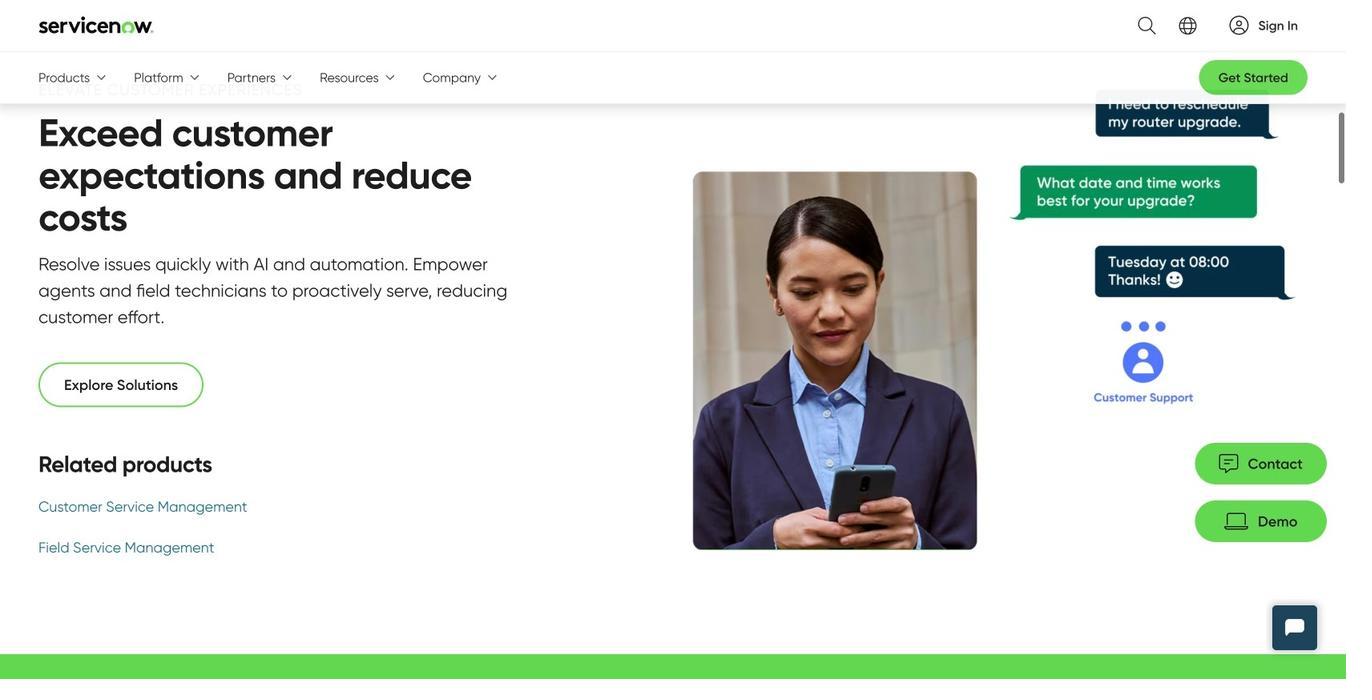 Task type: locate. For each thing, give the bounding box(es) containing it.
arc image
[[1230, 15, 1249, 35]]

servicenow image
[[38, 16, 154, 34]]

search image
[[1129, 7, 1156, 44]]



Task type: vqa. For each thing, say whether or not it's contained in the screenshot.
SERVICENOW image
yes



